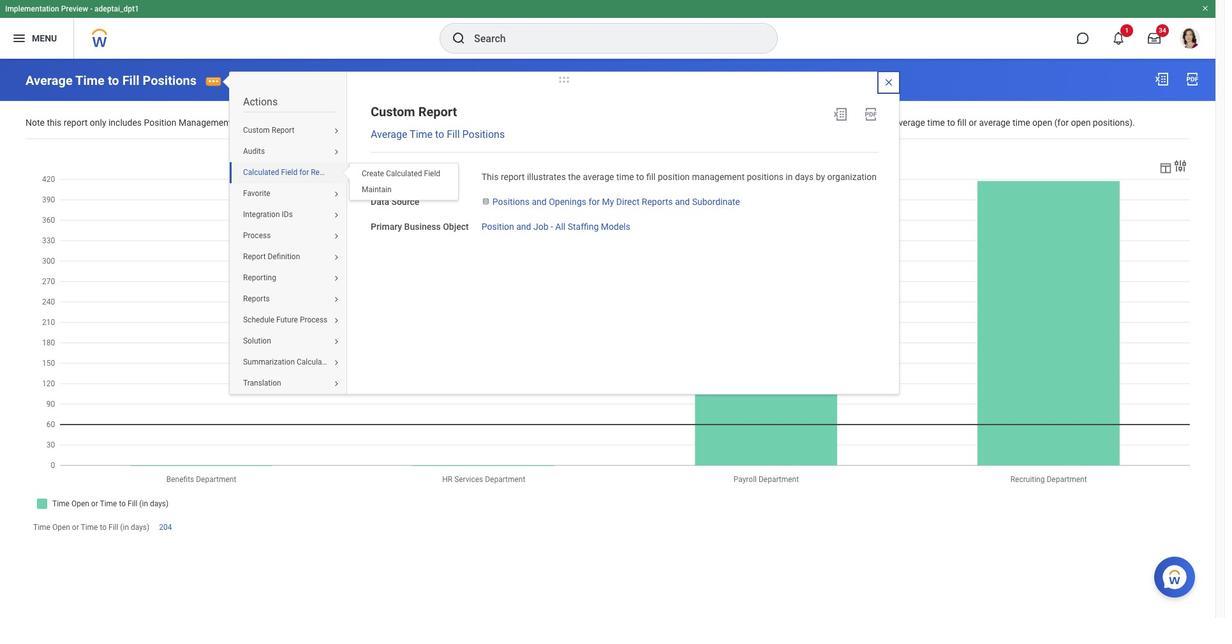 Task type: vqa. For each thing, say whether or not it's contained in the screenshot.
topmost X icon
no



Task type: describe. For each thing, give the bounding box(es) containing it.
reporting
[[243, 274, 276, 283]]

my
[[602, 197, 614, 207]]

time inside custom report dialog
[[410, 128, 433, 141]]

days inside average time to fill positions main content
[[515, 117, 534, 128]]

maintain
[[362, 185, 392, 194]]

in inside the brief description element
[[786, 172, 793, 182]]

solution
[[243, 337, 271, 346]]

staffing
[[568, 221, 599, 232]]

in inside average time to fill positions main content
[[506, 117, 513, 128]]

preview
[[61, 4, 88, 13]]

close environment banner image
[[1202, 4, 1210, 12]]

justify image
[[11, 31, 27, 46]]

Search Workday  search field
[[474, 24, 752, 52]]

reports inside menu item
[[243, 295, 270, 304]]

close image
[[884, 77, 895, 87]]

time open or time to fill (in days)
[[33, 523, 150, 532]]

chevron right image for reports
[[329, 296, 344, 304]]

the right with
[[555, 117, 567, 128]]

object
[[443, 221, 469, 232]]

average inside the brief description element
[[583, 172, 615, 182]]

0 vertical spatial process
[[243, 231, 271, 240]]

this inside average time to fill positions main content
[[654, 117, 672, 128]]

calculated inside dialog
[[386, 169, 422, 178]]

average time to fill positions link inside main content
[[26, 73, 197, 88]]

0 vertical spatial custom
[[371, 104, 415, 119]]

chevron right image for definition
[[329, 254, 344, 262]]

menu button
[[0, 18, 74, 59]]

chevron right image inside "solution" menu item
[[329, 338, 344, 346]]

(for
[[1055, 117, 1070, 128]]

favorite menu item
[[230, 184, 350, 205]]

menu inside dialog
[[350, 163, 459, 200]]

(not
[[272, 117, 288, 128]]

create
[[362, 169, 384, 178]]

organization
[[828, 172, 877, 182]]

this
[[47, 117, 62, 128]]

days inside the brief description element
[[796, 172, 814, 182]]

and inside the position and job - all staffing models link
[[517, 221, 532, 232]]

1 open from the left
[[774, 117, 793, 128]]

view printable version (pdf) image for note this report only includes position management positions (not headcount groups) and shows the average time to fill in days with the target being 60 days. this report includes filled and open positions and shows the average time to fill or average time open (for open positions).
[[1186, 72, 1201, 87]]

direct
[[617, 197, 640, 207]]

1 vertical spatial average time to fill positions link
[[371, 128, 505, 141]]

2 includes from the left
[[700, 117, 733, 128]]

management
[[179, 117, 231, 128]]

chevron right image for ids
[[329, 212, 344, 219]]

summarization calculation for report
[[243, 358, 371, 367]]

job
[[534, 221, 549, 232]]

schedule
[[243, 316, 275, 325]]

average for the bottommost average time to fill positions link
[[371, 128, 408, 141]]

summarization calculation for report menu item
[[230, 352, 371, 373]]

field inside custom report dialog
[[281, 168, 298, 177]]

primary
[[371, 221, 402, 232]]

field inside dialog
[[424, 169, 441, 178]]

chevron right image for custom report
[[329, 127, 344, 135]]

average time to fill positions inside custom report dialog
[[371, 128, 505, 141]]

1 button
[[1105, 24, 1134, 52]]

custom report inside menu item
[[243, 126, 295, 135]]

2 shows from the left
[[852, 117, 878, 128]]

integration
[[243, 210, 280, 219]]

chevron right image inside 'translation' menu item
[[329, 380, 344, 388]]

days)
[[131, 523, 150, 532]]

filled
[[735, 117, 754, 128]]

all
[[556, 221, 566, 232]]

data
[[371, 197, 389, 207]]

groups)
[[336, 117, 368, 128]]

integration ids
[[243, 210, 293, 219]]

create calculated field
[[362, 169, 441, 178]]

dialog containing create calculated field
[[337, 163, 459, 201]]

1 horizontal spatial reports
[[642, 197, 673, 207]]

definition
[[268, 253, 300, 261]]

this inside the brief description element
[[482, 172, 499, 182]]

for for calculated field for report
[[300, 168, 309, 177]]

1 includes from the left
[[109, 117, 142, 128]]

position and job - all staffing models link
[[482, 219, 631, 232]]

menu inside custom report dialog
[[230, 120, 371, 394]]

report inside the brief description element
[[501, 172, 525, 182]]

integration ids menu item
[[230, 205, 350, 226]]

schedule future process
[[243, 316, 328, 325]]

brief description element
[[482, 164, 877, 183]]

move modal image
[[552, 72, 578, 87]]

average time to fill positions main content
[[0, 59, 1216, 559]]

actions
[[243, 96, 278, 108]]

(in
[[120, 523, 129, 532]]

0 vertical spatial or
[[970, 117, 978, 128]]

positions and openings for my direct reports and subordinate link
[[493, 194, 741, 207]]

business
[[405, 221, 441, 232]]

1 vertical spatial or
[[72, 523, 79, 532]]

the inside custom report dialog
[[569, 172, 581, 182]]

custom report dialog
[[216, 72, 900, 395]]

position
[[658, 172, 690, 182]]

description
[[392, 172, 438, 182]]

1
[[1126, 27, 1129, 34]]

2 horizontal spatial positions
[[796, 117, 832, 128]]

solution menu item
[[230, 331, 350, 352]]

implementation
[[5, 4, 59, 13]]

2 vertical spatial fill
[[109, 523, 118, 532]]

implementation preview -   adeptai_dpt1
[[5, 4, 139, 13]]

view printable version (pdf) image for brief description
[[864, 107, 879, 122]]

60
[[619, 117, 629, 128]]

2 vertical spatial positions
[[493, 197, 530, 207]]

export to excel image for note this report only includes position management positions (not headcount groups) and shows the average time to fill in days with the target being 60 days. this report includes filled and open positions and shows the average time to fill or average time open (for open positions).
[[1155, 72, 1170, 87]]

2 open from the left
[[1033, 117, 1053, 128]]

open
[[52, 523, 70, 532]]

brief
[[371, 172, 390, 182]]

illustrates
[[527, 172, 566, 182]]



Task type: locate. For each thing, give the bounding box(es) containing it.
data source
[[371, 197, 420, 207]]

days.
[[631, 117, 652, 128]]

audits
[[243, 147, 265, 156]]

- right preview
[[90, 4, 93, 13]]

and right the groups) on the left top of the page
[[370, 117, 385, 128]]

field
[[281, 168, 298, 177], [424, 169, 441, 178]]

for
[[300, 168, 309, 177], [589, 197, 600, 207], [337, 358, 347, 367]]

with
[[536, 117, 552, 128]]

view printable version (pdf) image inside average time to fill positions main content
[[1186, 72, 1201, 87]]

menu containing create calculated field
[[350, 163, 459, 200]]

1 horizontal spatial custom report
[[371, 104, 457, 119]]

7 chevron right image from the top
[[329, 359, 344, 367]]

menu
[[32, 33, 57, 43]]

chevron right image inside summarization calculation for report menu item
[[329, 359, 344, 367]]

34
[[1160, 27, 1167, 34]]

0 vertical spatial this
[[654, 117, 672, 128]]

0 vertical spatial view printable version (pdf) image
[[1186, 72, 1201, 87]]

average time to fill positions link up only
[[26, 73, 197, 88]]

and right filled
[[757, 117, 771, 128]]

1 vertical spatial custom report
[[243, 126, 295, 135]]

time left open
[[33, 523, 50, 532]]

chevron right image for future
[[329, 317, 344, 325]]

fill
[[494, 117, 503, 128], [958, 117, 967, 128], [647, 172, 656, 182]]

average
[[26, 73, 73, 88], [371, 128, 408, 141]]

0 vertical spatial for
[[300, 168, 309, 177]]

time
[[75, 73, 105, 88], [410, 128, 433, 141], [33, 523, 50, 532], [81, 523, 98, 532]]

translation
[[243, 379, 281, 388]]

for left my on the top
[[589, 197, 600, 207]]

future
[[276, 316, 298, 325]]

204 button
[[159, 522, 174, 532]]

primary business object
[[371, 221, 469, 232]]

1 horizontal spatial days
[[796, 172, 814, 182]]

1 horizontal spatial view printable version (pdf) image
[[1186, 72, 1201, 87]]

in left by
[[786, 172, 793, 182]]

view printable version (pdf) image
[[1186, 72, 1201, 87], [864, 107, 879, 122]]

or
[[970, 117, 978, 128], [72, 523, 79, 532]]

0 horizontal spatial average
[[26, 73, 73, 88]]

the up openings
[[569, 172, 581, 182]]

position down data source icon
[[482, 221, 515, 232]]

0 horizontal spatial fill
[[494, 117, 503, 128]]

chevron right image up 'translation' menu item
[[329, 359, 344, 367]]

1 vertical spatial fill
[[447, 128, 460, 141]]

chevron right image up schedule future process menu item
[[329, 296, 344, 304]]

5 chevron right image from the top
[[329, 380, 344, 388]]

calculated up source
[[386, 169, 422, 178]]

1 horizontal spatial or
[[970, 117, 978, 128]]

position inside custom report dialog
[[482, 221, 515, 232]]

1 vertical spatial average
[[371, 128, 408, 141]]

34 button
[[1141, 24, 1170, 52]]

ids
[[282, 210, 293, 219]]

report
[[64, 117, 88, 128], [674, 117, 698, 128], [501, 172, 525, 182]]

chevron right image up audits menu item
[[329, 127, 344, 135]]

includes right only
[[109, 117, 142, 128]]

favorite
[[243, 189, 271, 198]]

fill
[[122, 73, 140, 88], [447, 128, 460, 141], [109, 523, 118, 532]]

for right calculation
[[337, 358, 347, 367]]

days left by
[[796, 172, 814, 182]]

1 horizontal spatial open
[[1033, 117, 1053, 128]]

0 vertical spatial positions
[[143, 73, 197, 88]]

0 horizontal spatial custom report
[[243, 126, 295, 135]]

the up description
[[416, 117, 428, 128]]

2 horizontal spatial fill
[[447, 128, 460, 141]]

this
[[654, 117, 672, 128], [482, 172, 499, 182]]

2 horizontal spatial open
[[1072, 117, 1092, 128]]

chevron right image for summarization calculation for report
[[329, 359, 344, 367]]

audits menu item
[[230, 141, 350, 162]]

0 horizontal spatial process
[[243, 231, 271, 240]]

0 vertical spatial days
[[515, 117, 534, 128]]

average inside custom report dialog
[[371, 128, 408, 141]]

0 vertical spatial reports
[[642, 197, 673, 207]]

0 horizontal spatial view printable version (pdf) image
[[864, 107, 879, 122]]

1 horizontal spatial calculated
[[386, 169, 422, 178]]

configure and view chart data image
[[1174, 158, 1189, 174]]

reports up schedule
[[243, 295, 270, 304]]

calculated up favorite
[[243, 168, 279, 177]]

custom report right the groups) on the left top of the page
[[371, 104, 457, 119]]

0 horizontal spatial -
[[90, 4, 93, 13]]

chevron right image inside reports menu item
[[329, 296, 344, 304]]

reports
[[642, 197, 673, 207], [243, 295, 270, 304]]

days
[[515, 117, 534, 128], [796, 172, 814, 182]]

days left with
[[515, 117, 534, 128]]

for down audits menu item
[[300, 168, 309, 177]]

brief description
[[371, 172, 438, 182]]

search image
[[451, 31, 467, 46]]

to inside the brief description element
[[637, 172, 645, 182]]

positions down actions
[[234, 117, 270, 128]]

0 horizontal spatial calculated
[[243, 168, 279, 177]]

positions
[[143, 73, 197, 88], [463, 128, 505, 141], [493, 197, 530, 207]]

export to excel image
[[1155, 72, 1170, 87], [833, 107, 849, 122]]

204
[[159, 523, 172, 532]]

4 chevron right image from the top
[[329, 338, 344, 346]]

shows up organization
[[852, 117, 878, 128]]

menu banner
[[0, 0, 1216, 59]]

target
[[569, 117, 593, 128]]

custom inside menu item
[[243, 126, 270, 135]]

fill inside custom report dialog
[[447, 128, 460, 141]]

position and job - all staffing models
[[482, 221, 631, 232]]

positions for average time to fill positions link within main content
[[143, 73, 197, 88]]

chevron right image inside integration ids menu item
[[329, 212, 344, 219]]

models
[[601, 221, 631, 232]]

1 vertical spatial in
[[786, 172, 793, 182]]

reports menu item
[[230, 289, 350, 310]]

1 vertical spatial export to excel image
[[833, 107, 849, 122]]

being
[[595, 117, 617, 128]]

1 vertical spatial this
[[482, 172, 499, 182]]

open left (for
[[1033, 117, 1053, 128]]

report definition
[[243, 253, 300, 261]]

1 horizontal spatial export to excel image
[[1155, 72, 1170, 87]]

0 horizontal spatial report
[[64, 117, 88, 128]]

only
[[90, 117, 106, 128]]

6 chevron right image from the top
[[329, 296, 344, 304]]

calculated
[[243, 168, 279, 177], [386, 169, 422, 178]]

average up this
[[26, 73, 73, 88]]

1 horizontal spatial fill
[[122, 73, 140, 88]]

1 horizontal spatial field
[[424, 169, 441, 178]]

in left with
[[506, 117, 513, 128]]

2 horizontal spatial for
[[589, 197, 600, 207]]

5 chevron right image from the top
[[329, 275, 344, 283]]

0 vertical spatial -
[[90, 4, 93, 13]]

and up organization
[[835, 117, 849, 128]]

for for summarization calculation for report
[[337, 358, 347, 367]]

includes
[[109, 117, 142, 128], [700, 117, 733, 128]]

0 vertical spatial export to excel image
[[1155, 72, 1170, 87]]

time inside the brief description element
[[617, 172, 634, 182]]

positions and openings for my direct reports and subordinate
[[493, 197, 741, 207]]

report right this
[[64, 117, 88, 128]]

to
[[108, 73, 119, 88], [484, 117, 492, 128], [948, 117, 956, 128], [435, 128, 445, 141], [637, 172, 645, 182], [100, 523, 107, 532]]

0 horizontal spatial custom
[[243, 126, 270, 135]]

export to excel image up organization
[[833, 107, 849, 122]]

average time to fill positions link
[[26, 73, 197, 88], [371, 128, 505, 141]]

by
[[816, 172, 826, 182]]

average time to fill positions inside main content
[[26, 73, 197, 88]]

1 shows from the left
[[388, 117, 414, 128]]

0 horizontal spatial average time to fill positions link
[[26, 73, 197, 88]]

positions for the bottommost average time to fill positions link
[[463, 128, 505, 141]]

translation menu item
[[230, 373, 350, 394]]

position
[[144, 117, 177, 128], [482, 221, 515, 232]]

0 horizontal spatial or
[[72, 523, 79, 532]]

export to excel image down 34 'button'
[[1155, 72, 1170, 87]]

calculated field for report
[[243, 168, 334, 177]]

1 vertical spatial days
[[796, 172, 814, 182]]

3 chevron right image from the top
[[329, 317, 344, 325]]

notifications large image
[[1113, 32, 1126, 45]]

and
[[370, 117, 385, 128], [757, 117, 771, 128], [835, 117, 849, 128], [532, 197, 547, 207], [676, 197, 690, 207], [517, 221, 532, 232]]

position left management
[[144, 117, 177, 128]]

- inside menu banner
[[90, 4, 93, 13]]

custom report
[[371, 104, 457, 119], [243, 126, 295, 135]]

the down close image
[[880, 117, 892, 128]]

chevron right image inside custom report menu item
[[329, 127, 344, 135]]

1 horizontal spatial in
[[786, 172, 793, 182]]

1 vertical spatial average time to fill positions
[[371, 128, 505, 141]]

1 horizontal spatial positions
[[747, 172, 784, 182]]

0 horizontal spatial position
[[144, 117, 177, 128]]

the
[[416, 117, 428, 128], [555, 117, 567, 128], [880, 117, 892, 128], [569, 172, 581, 182]]

4 chevron right image from the top
[[329, 233, 344, 240]]

for inside menu item
[[337, 358, 347, 367]]

1 horizontal spatial -
[[551, 221, 554, 232]]

menu containing custom report
[[230, 120, 371, 394]]

export to excel image for brief description
[[833, 107, 849, 122]]

average time to fill positions up description
[[371, 128, 505, 141]]

1 horizontal spatial report
[[501, 172, 525, 182]]

1 vertical spatial process
[[300, 316, 328, 325]]

subordinate
[[693, 197, 741, 207]]

0 horizontal spatial days
[[515, 117, 534, 128]]

positions inside the brief description element
[[747, 172, 784, 182]]

process menu item
[[230, 226, 350, 247]]

average up create calculated field
[[371, 128, 408, 141]]

chevron right image inside schedule future process menu item
[[329, 317, 344, 325]]

average time to fill positions link up description
[[371, 128, 505, 141]]

this up data source icon
[[482, 172, 499, 182]]

data source image
[[482, 197, 490, 207]]

process right future in the left of the page
[[300, 316, 328, 325]]

note this report only includes position management positions (not headcount groups) and shows the average time to fill in days with the target being 60 days. this report includes filled and open positions and shows the average time to fill or average time open (for open positions).
[[26, 117, 1136, 128]]

3 chevron right image from the top
[[329, 191, 344, 198]]

calculated inside custom report dialog
[[243, 168, 279, 177]]

and up the job
[[532, 197, 547, 207]]

positions).
[[1094, 117, 1136, 128]]

1 horizontal spatial average time to fill positions link
[[371, 128, 505, 141]]

1 horizontal spatial fill
[[647, 172, 656, 182]]

0 vertical spatial custom report
[[371, 104, 457, 119]]

1 vertical spatial for
[[589, 197, 600, 207]]

0 horizontal spatial field
[[281, 168, 298, 177]]

schedule future process menu item
[[230, 310, 350, 331]]

chevron right image inside reporting 'menu item'
[[329, 275, 344, 283]]

2 vertical spatial for
[[337, 358, 347, 367]]

chevron right image up report definition menu item
[[329, 233, 344, 240]]

time up description
[[410, 128, 433, 141]]

0 vertical spatial average
[[26, 73, 73, 88]]

1 horizontal spatial average time to fill positions
[[371, 128, 505, 141]]

custom report menu item
[[230, 120, 350, 141]]

positions inside main content
[[143, 73, 197, 88]]

1 horizontal spatial process
[[300, 316, 328, 325]]

fill inside the brief description element
[[647, 172, 656, 182]]

time right open
[[81, 523, 98, 532]]

0 horizontal spatial export to excel image
[[833, 107, 849, 122]]

summarization
[[243, 358, 295, 367]]

this right days.
[[654, 117, 672, 128]]

this report illustrates the average time to fill position management positions in days by organization
[[482, 172, 877, 182]]

chevron right image
[[329, 127, 344, 135], [329, 148, 344, 156], [329, 191, 344, 198], [329, 233, 344, 240], [329, 275, 344, 283], [329, 296, 344, 304], [329, 359, 344, 367]]

chevron right image inside "process" menu item
[[329, 233, 344, 240]]

- left all at the top left of page
[[551, 221, 554, 232]]

2 chevron right image from the top
[[329, 148, 344, 156]]

process down integration
[[243, 231, 271, 240]]

1 chevron right image from the top
[[329, 127, 344, 135]]

chevron right image
[[329, 212, 344, 219], [329, 254, 344, 262], [329, 317, 344, 325], [329, 338, 344, 346], [329, 380, 344, 388]]

0 horizontal spatial this
[[482, 172, 499, 182]]

chevron right image left maintain
[[329, 191, 344, 198]]

report left illustrates
[[501, 172, 525, 182]]

position inside main content
[[144, 117, 177, 128]]

menu
[[230, 120, 371, 394], [350, 163, 459, 200]]

headcount
[[291, 117, 334, 128]]

average inside main content
[[26, 73, 73, 88]]

0 horizontal spatial for
[[300, 168, 309, 177]]

source
[[392, 197, 420, 207]]

reports right direct
[[642, 197, 673, 207]]

1 horizontal spatial shows
[[852, 117, 878, 128]]

2 chevron right image from the top
[[329, 254, 344, 262]]

chevron right image down the groups) on the left top of the page
[[329, 148, 344, 156]]

time up only
[[75, 73, 105, 88]]

1 horizontal spatial custom
[[371, 104, 415, 119]]

0 vertical spatial fill
[[122, 73, 140, 88]]

open right (for
[[1072, 117, 1092, 128]]

positions
[[234, 117, 270, 128], [796, 117, 832, 128], [747, 172, 784, 182]]

note
[[26, 117, 45, 128]]

1 horizontal spatial position
[[482, 221, 515, 232]]

includes left filled
[[700, 117, 733, 128]]

1 vertical spatial custom
[[243, 126, 270, 135]]

custom right the groups) on the left top of the page
[[371, 104, 415, 119]]

0 horizontal spatial fill
[[109, 523, 118, 532]]

inbox large image
[[1149, 32, 1161, 45]]

0 horizontal spatial positions
[[234, 117, 270, 128]]

profile logan mcneil image
[[1181, 28, 1201, 51]]

and down the this report illustrates the average time to fill position management positions in days by organization
[[676, 197, 690, 207]]

process
[[243, 231, 271, 240], [300, 316, 328, 325]]

0 horizontal spatial reports
[[243, 295, 270, 304]]

custom report up audits on the left of the page
[[243, 126, 295, 135]]

0 horizontal spatial includes
[[109, 117, 142, 128]]

1 horizontal spatial for
[[337, 358, 347, 367]]

open
[[774, 117, 793, 128], [1033, 117, 1053, 128], [1072, 117, 1092, 128]]

1 horizontal spatial includes
[[700, 117, 733, 128]]

1 horizontal spatial this
[[654, 117, 672, 128]]

2 horizontal spatial report
[[674, 117, 698, 128]]

reporting menu item
[[230, 268, 350, 289]]

calculation
[[297, 358, 335, 367]]

chevron right image up reports menu item
[[329, 275, 344, 283]]

custom up audits on the left of the page
[[243, 126, 270, 135]]

- inside custom report dialog
[[551, 221, 554, 232]]

0 horizontal spatial average time to fill positions
[[26, 73, 197, 88]]

chevron right image for audits
[[329, 148, 344, 156]]

and left the job
[[517, 221, 532, 232]]

1 vertical spatial reports
[[243, 295, 270, 304]]

2 horizontal spatial fill
[[958, 117, 967, 128]]

time
[[464, 117, 482, 128], [928, 117, 946, 128], [1013, 117, 1031, 128], [617, 172, 634, 182]]

1 vertical spatial view printable version (pdf) image
[[864, 107, 879, 122]]

open right filled
[[774, 117, 793, 128]]

positions up by
[[796, 117, 832, 128]]

positions right management
[[747, 172, 784, 182]]

report definition menu item
[[230, 247, 350, 268]]

1 chevron right image from the top
[[329, 212, 344, 219]]

average for average time to fill positions link within main content
[[26, 73, 73, 88]]

management
[[693, 172, 745, 182]]

average time to fill positions up only
[[26, 73, 197, 88]]

0 horizontal spatial in
[[506, 117, 513, 128]]

chevron right image for reporting
[[329, 275, 344, 283]]

chevron right image inside report definition menu item
[[329, 254, 344, 262]]

report right days.
[[674, 117, 698, 128]]

chevron right image inside audits menu item
[[329, 148, 344, 156]]

0 vertical spatial average time to fill positions
[[26, 73, 197, 88]]

dialog
[[337, 163, 459, 201]]

0 horizontal spatial open
[[774, 117, 793, 128]]

0 vertical spatial in
[[506, 117, 513, 128]]

adeptai_dpt1
[[95, 4, 139, 13]]

3 open from the left
[[1072, 117, 1092, 128]]

chevron right image inside favorite menu item
[[329, 191, 344, 198]]

shows right the groups) on the left top of the page
[[388, 117, 414, 128]]

average time to fill positions - table image
[[1160, 161, 1174, 175]]

openings
[[549, 197, 587, 207]]

1 horizontal spatial average
[[371, 128, 408, 141]]

1 vertical spatial position
[[482, 221, 515, 232]]

0 vertical spatial position
[[144, 117, 177, 128]]

1 vertical spatial positions
[[463, 128, 505, 141]]

chevron right image for process
[[329, 233, 344, 240]]

0 horizontal spatial shows
[[388, 117, 414, 128]]

in
[[506, 117, 513, 128], [786, 172, 793, 182]]

0 vertical spatial average time to fill positions link
[[26, 73, 197, 88]]

1 vertical spatial -
[[551, 221, 554, 232]]

chevron right image for favorite
[[329, 191, 344, 198]]



